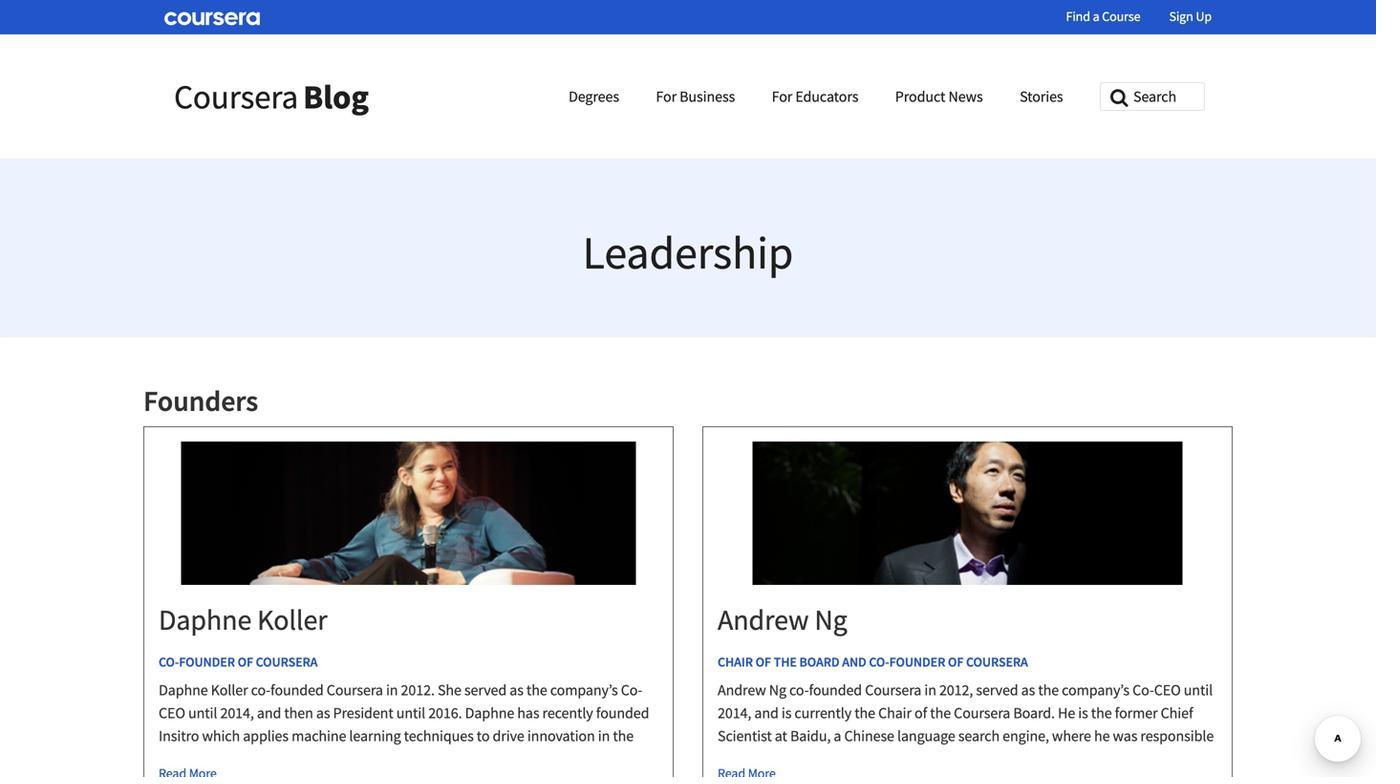 Task type: vqa. For each thing, say whether or not it's contained in the screenshot.
life
yes



Task type: describe. For each thing, give the bounding box(es) containing it.
which
[[202, 727, 240, 746]]

news
[[949, 87, 983, 106]]

coursera image
[[164, 12, 260, 26]]

search image
[[1100, 82, 1129, 107]]

chief inside daphne koller co-founded coursera in 2012. she served as the company's co- ceo until 2014, and then as president until 2016. daphne has recently founded insitro which applies machine learning techniques to drive innovation in the area of life sciences. before insitro, daphne served as chief computing officer of calico labs, an alphabet (google) company using advanced technolog
[[492, 750, 525, 769]]

the up chinese
[[855, 704, 876, 723]]

to
[[477, 727, 490, 746]]

for business link
[[656, 87, 735, 106]]

founded for koller
[[271, 681, 324, 700]]

for
[[718, 750, 736, 769]]

the up he
[[1092, 704, 1113, 723]]

in up officer
[[598, 727, 610, 746]]

koller for daphne koller co-founded coursera in 2012. she served as the company's co- ceo until 2014, and then as president until 2016. daphne has recently founded insitro which applies machine learning techniques to drive innovation in the area of life sciences. before insitro, daphne served as chief computing officer of calico labs, an alphabet (google) company using advanced technolog
[[211, 681, 248, 700]]

andrew for andrew ng
[[718, 602, 809, 638]]

of down daphne koller
[[238, 653, 253, 671]]

labs,
[[200, 773, 234, 777]]

2012.
[[401, 681, 435, 700]]

product
[[896, 87, 946, 106]]

degrees link
[[569, 87, 620, 106]]

of left life
[[189, 750, 202, 769]]

of right officer
[[646, 750, 659, 769]]

he
[[1095, 727, 1110, 746]]

coursera up 2012,
[[967, 653, 1029, 671]]

product news link
[[896, 87, 983, 106]]

and up scientist
[[755, 704, 779, 723]]

served up using
[[430, 750, 473, 769]]

stories link
[[1020, 87, 1064, 106]]

up
[[1196, 8, 1212, 25]]

advanced
[[470, 773, 532, 777]]

as up machine at the bottom left
[[316, 704, 330, 723]]

leadership
[[583, 224, 794, 281]]

co- right board in the right of the page
[[869, 653, 890, 671]]

1 horizontal spatial a
[[1093, 8, 1100, 25]]

co- up insitro
[[159, 653, 179, 671]]

co- inside the andrew ng co-founded coursera in 2012, served as the company's co-ceo until 2014, and is currently the chair of the coursera board. he is the former chief scientist at baidu, a chinese language search engine, where he was responsible for driving the company's global ai strategy and infrastructure. dr. ng is also an adjunct professor in the computer science department at stanford university
[[1133, 681, 1155, 700]]

language
[[898, 727, 956, 746]]

2 founder from the left
[[890, 653, 946, 671]]

and right board in the right of the page
[[843, 653, 867, 671]]

co-founder of coursera
[[159, 653, 318, 671]]

0 horizontal spatial until
[[188, 704, 217, 723]]

responsible
[[1141, 727, 1214, 746]]

founders
[[143, 383, 258, 419]]

stanford
[[1078, 773, 1132, 777]]

for for for business
[[656, 87, 677, 106]]

business
[[680, 87, 735, 106]]

department
[[984, 773, 1060, 777]]

2 vertical spatial ng
[[1131, 750, 1149, 769]]

for educators link
[[772, 87, 859, 106]]

insitro,
[[331, 750, 375, 769]]

drive
[[493, 727, 525, 746]]

he
[[1058, 704, 1076, 723]]

driving
[[739, 750, 783, 769]]

coursera up then
[[256, 653, 318, 671]]

co- for daphne
[[251, 681, 271, 700]]

global
[[880, 750, 920, 769]]

and up department in the right of the page
[[991, 750, 1015, 769]]

chief inside the andrew ng co-founded coursera in 2012, served as the company's co-ceo until 2014, and is currently the chair of the coursera board. he is the former chief scientist at baidu, a chinese language search engine, where he was responsible for driving the company's global ai strategy and infrastructure. dr. ng is also an adjunct professor in the computer science department at stanford university
[[1161, 704, 1194, 723]]

served inside the andrew ng co-founded coursera in 2012, served as the company's co-ceo until 2014, and is currently the chair of the coursera board. he is the former chief scientist at baidu, a chinese language search engine, where he was responsible for driving the company's global ai strategy and infrastructure. dr. ng is also an adjunct professor in the computer science department at stanford university
[[977, 681, 1019, 700]]

the up officer
[[613, 727, 634, 746]]

1 founder from the left
[[179, 653, 235, 671]]

using
[[433, 773, 468, 777]]

search
[[959, 727, 1000, 746]]

dr.
[[1111, 750, 1128, 769]]

company's
[[809, 750, 877, 769]]

daphne up company
[[378, 750, 427, 769]]

then
[[284, 704, 313, 723]]

educators
[[796, 87, 859, 106]]

degrees
[[569, 87, 620, 106]]

sign up
[[1170, 8, 1212, 25]]

learning
[[349, 727, 401, 746]]

company
[[372, 773, 430, 777]]

has
[[518, 704, 540, 723]]

of down andrew ng
[[756, 653, 772, 671]]

where
[[1053, 727, 1092, 746]]

she
[[438, 681, 462, 700]]

daphne koller
[[159, 602, 328, 638]]

infrastructure.
[[1018, 750, 1108, 769]]

area
[[159, 750, 186, 769]]

find a course
[[1067, 8, 1141, 25]]

0 horizontal spatial chair
[[718, 653, 753, 671]]

scientist
[[718, 727, 772, 746]]

sciences.
[[227, 750, 284, 769]]

1 horizontal spatial is
[[1079, 704, 1089, 723]]

board.
[[1014, 704, 1055, 723]]

strategy
[[938, 750, 988, 769]]

blog
[[303, 76, 369, 118]]

currently
[[795, 704, 852, 723]]

course
[[1103, 8, 1141, 25]]

2012,
[[940, 681, 974, 700]]

for business
[[656, 87, 735, 106]]



Task type: locate. For each thing, give the bounding box(es) containing it.
2016.
[[429, 704, 462, 723]]

find a course link
[[1067, 8, 1141, 25]]

daphne
[[159, 602, 252, 638], [159, 681, 208, 700], [465, 704, 515, 723], [378, 750, 427, 769]]

co- up officer
[[621, 681, 643, 700]]

founded up then
[[271, 681, 324, 700]]

1 vertical spatial koller
[[211, 681, 248, 700]]

in
[[386, 681, 398, 700], [925, 681, 937, 700], [598, 727, 610, 746], [831, 773, 843, 777]]

company's up recently
[[550, 681, 618, 700]]

daphne up to
[[465, 704, 515, 723]]

engine,
[[1003, 727, 1050, 746]]

0 vertical spatial a
[[1093, 8, 1100, 25]]

in left 2012.
[[386, 681, 398, 700]]

0 horizontal spatial chief
[[492, 750, 525, 769]]

ng
[[815, 602, 848, 638], [769, 681, 787, 700], [1131, 750, 1149, 769]]

computing
[[528, 750, 598, 769]]

until
[[1184, 681, 1213, 700], [188, 704, 217, 723], [397, 704, 426, 723]]

for educators
[[772, 87, 859, 106]]

the up board.
[[1039, 681, 1059, 700]]

0 horizontal spatial company's
[[550, 681, 618, 700]]

coursera up "president"
[[327, 681, 383, 700]]

1 vertical spatial at
[[1063, 773, 1075, 777]]

co-
[[159, 653, 179, 671], [869, 653, 890, 671], [621, 681, 643, 700], [1133, 681, 1155, 700]]

founded
[[271, 681, 324, 700], [809, 681, 863, 700], [596, 704, 650, 723]]

company's inside daphne koller co-founded coursera in 2012. she served as the company's co- ceo until 2014, and then as president until 2016. daphne has recently founded insitro which applies machine learning techniques to drive innovation in the area of life sciences. before insitro, daphne served as chief computing officer of calico labs, an alphabet (google) company using advanced technolog
[[550, 681, 618, 700]]

a inside the andrew ng co-founded coursera in 2012, served as the company's co-ceo until 2014, and is currently the chair of the coursera board. he is the former chief scientist at baidu, a chinese language search engine, where he was responsible for driving the company's global ai strategy and infrastructure. dr. ng is also an adjunct professor in the computer science department at stanford university
[[834, 727, 842, 746]]

co- inside daphne koller co-founded coursera in 2012. she served as the company's co- ceo until 2014, and then as president until 2016. daphne has recently founded insitro which applies machine learning techniques to drive innovation in the area of life sciences. before insitro, daphne served as chief computing officer of calico labs, an alphabet (google) company using advanced technolog
[[251, 681, 271, 700]]

co- down co-founder of coursera
[[251, 681, 271, 700]]

1 horizontal spatial until
[[397, 704, 426, 723]]

2 company's from the left
[[1062, 681, 1130, 700]]

science
[[935, 773, 981, 777]]

andrew up board in the right of the page
[[718, 602, 809, 638]]

is left also at the right
[[1152, 750, 1162, 769]]

at
[[775, 727, 788, 746], [1063, 773, 1075, 777]]

and up applies
[[257, 704, 281, 723]]

chief up responsible
[[1161, 704, 1194, 723]]

koller inside daphne koller co-founded coursera in 2012. she served as the company's co- ceo until 2014, and then as president until 2016. daphne has recently founded insitro which applies machine learning techniques to drive innovation in the area of life sciences. before insitro, daphne served as chief computing officer of calico labs, an alphabet (google) company using advanced technolog
[[211, 681, 248, 700]]

1 horizontal spatial for
[[772, 87, 793, 106]]

founded up officer
[[596, 704, 650, 723]]

1 2014, from the left
[[220, 704, 254, 723]]

0 vertical spatial andrew
[[718, 602, 809, 638]]

until inside the andrew ng co-founded coursera in 2012, served as the company's co-ceo until 2014, and is currently the chair of the coursera board. he is the former chief scientist at baidu, a chinese language search engine, where he was responsible for driving the company's global ai strategy and infrastructure. dr. ng is also an adjunct professor in the computer science department at stanford university
[[1184, 681, 1213, 700]]

calico
[[159, 773, 197, 777]]

1 andrew from the top
[[718, 602, 809, 638]]

ceo inside daphne koller co-founded coursera in 2012. she served as the company's co- ceo until 2014, and then as president until 2016. daphne has recently founded insitro which applies machine learning techniques to drive innovation in the area of life sciences. before insitro, daphne served as chief computing officer of calico labs, an alphabet (google) company using advanced technolog
[[159, 704, 185, 723]]

founder up 2012,
[[890, 653, 946, 671]]

co- up former
[[1133, 681, 1155, 700]]

0 horizontal spatial founder
[[179, 653, 235, 671]]

of inside the andrew ng co-founded coursera in 2012, served as the company's co-ceo until 2014, and is currently the chair of the coursera board. he is the former chief scientist at baidu, a chinese language search engine, where he was responsible for driving the company's global ai strategy and infrastructure. dr. ng is also an adjunct professor in the computer science department at stanford university
[[915, 704, 928, 723]]

computer
[[870, 773, 932, 777]]

2 horizontal spatial ng
[[1131, 750, 1149, 769]]

0 horizontal spatial is
[[782, 704, 792, 723]]

professor
[[769, 773, 828, 777]]

None text field
[[1100, 82, 1206, 111]]

1 horizontal spatial founded
[[596, 704, 650, 723]]

koller
[[257, 602, 328, 638], [211, 681, 248, 700]]

2 horizontal spatial until
[[1184, 681, 1213, 700]]

1 vertical spatial chair
[[879, 704, 912, 723]]

0 horizontal spatial founded
[[271, 681, 324, 700]]

a right find
[[1093, 8, 1100, 25]]

is
[[782, 704, 792, 723], [1079, 704, 1089, 723], [1152, 750, 1162, 769]]

2014,
[[220, 704, 254, 723], [718, 704, 752, 723]]

daphne koller co-founded coursera in 2012. she served as the company's co- ceo until 2014, and then as president until 2016. daphne has recently founded insitro which applies machine learning techniques to drive innovation in the area of life sciences. before insitro, daphne served as chief computing officer of calico labs, an alphabet (google) company using advanced technolog
[[159, 681, 659, 777]]

baidu,
[[791, 727, 831, 746]]

ceo up insitro
[[159, 704, 185, 723]]

techniques
[[404, 727, 474, 746]]

1 horizontal spatial an
[[1193, 750, 1209, 769]]

1 horizontal spatial chair
[[879, 704, 912, 723]]

of up 2012,
[[948, 653, 964, 671]]

0 vertical spatial koller
[[257, 602, 328, 638]]

former
[[1115, 704, 1158, 723]]

2 horizontal spatial founded
[[809, 681, 863, 700]]

1 horizontal spatial 2014,
[[718, 704, 752, 723]]

chair up chinese
[[879, 704, 912, 723]]

machine
[[292, 727, 346, 746]]

also
[[1164, 750, 1190, 769]]

company's inside the andrew ng co-founded coursera in 2012, served as the company's co-ceo until 2014, and is currently the chair of the coursera board. he is the former chief scientist at baidu, a chinese language search engine, where he was responsible for driving the company's global ai strategy and infrastructure. dr. ng is also an adjunct professor in the computer science department at stanford university
[[1062, 681, 1130, 700]]

find
[[1067, 8, 1091, 25]]

koller for daphne koller
[[257, 602, 328, 638]]

co- inside daphne koller co-founded coursera in 2012. she served as the company's co- ceo until 2014, and then as president until 2016. daphne has recently founded insitro which applies machine learning techniques to drive innovation in the area of life sciences. before insitro, daphne served as chief computing officer of calico labs, an alphabet (google) company using advanced technolog
[[621, 681, 643, 700]]

co- for andrew
[[790, 681, 809, 700]]

0 vertical spatial chair
[[718, 653, 753, 671]]

an down sciences.
[[236, 773, 252, 777]]

1 vertical spatial ng
[[769, 681, 787, 700]]

applies
[[243, 727, 289, 746]]

1 horizontal spatial co-
[[790, 681, 809, 700]]

and
[[843, 653, 867, 671], [257, 704, 281, 723], [755, 704, 779, 723], [991, 750, 1015, 769]]

chief
[[1161, 704, 1194, 723], [492, 750, 525, 769]]

chinese
[[845, 727, 895, 746]]

2 for from the left
[[772, 87, 793, 106]]

ceo up former
[[1155, 681, 1181, 700]]

ng up board in the right of the page
[[815, 602, 848, 638]]

innovation
[[528, 727, 595, 746]]

chair down andrew ng
[[718, 653, 753, 671]]

daphne up co-founder of coursera
[[159, 602, 252, 638]]

0 vertical spatial at
[[775, 727, 788, 746]]

served right she
[[465, 681, 507, 700]]

at down infrastructure.
[[1063, 773, 1075, 777]]

coursera down chair of the board and co-founder of coursera
[[865, 681, 922, 700]]

officer
[[601, 750, 643, 769]]

ng for andrew ng
[[815, 602, 848, 638]]

chair
[[718, 653, 753, 671], [879, 704, 912, 723]]

1 vertical spatial andrew
[[718, 681, 766, 700]]

ng right dr.
[[1131, 750, 1149, 769]]

ceo
[[1155, 681, 1181, 700], [159, 704, 185, 723]]

for left business at the top of the page
[[656, 87, 677, 106]]

product news
[[896, 87, 983, 106]]

at left 'baidu,'
[[775, 727, 788, 746]]

life
[[205, 750, 224, 769]]

ceo inside the andrew ng co-founded coursera in 2012, served as the company's co-ceo until 2014, and is currently the chair of the coursera board. he is the former chief scientist at baidu, a chinese language search engine, where he was responsible for driving the company's global ai strategy and infrastructure. dr. ng is also an adjunct professor in the computer science department at stanford university
[[1155, 681, 1181, 700]]

0 horizontal spatial for
[[656, 87, 677, 106]]

co- inside the andrew ng co-founded coursera in 2012, served as the company's co-ceo until 2014, and is currently the chair of the coursera board. he is the former chief scientist at baidu, a chinese language search engine, where he was responsible for driving the company's global ai strategy and infrastructure. dr. ng is also an adjunct professor in the computer science department at stanford university
[[790, 681, 809, 700]]

alphabet
[[255, 773, 312, 777]]

as inside the andrew ng co-founded coursera in 2012, served as the company's co-ceo until 2014, and is currently the chair of the coursera board. he is the former chief scientist at baidu, a chinese language search engine, where he was responsible for driving the company's global ai strategy and infrastructure. dr. ng is also an adjunct professor in the computer science department at stanford university
[[1022, 681, 1036, 700]]

0 vertical spatial an
[[1193, 750, 1209, 769]]

founded for ng
[[809, 681, 863, 700]]

coursera blog
[[174, 76, 369, 118]]

2 horizontal spatial is
[[1152, 750, 1162, 769]]

ai
[[923, 750, 935, 769]]

andrew inside the andrew ng co-founded coursera in 2012, served as the company's co-ceo until 2014, and is currently the chair of the coursera board. he is the former chief scientist at baidu, a chinese language search engine, where he was responsible for driving the company's global ai strategy and infrastructure. dr. ng is also an adjunct professor in the computer science department at stanford university
[[718, 681, 766, 700]]

founded up currently
[[809, 681, 863, 700]]

sign
[[1170, 8, 1194, 25]]

0 vertical spatial ng
[[815, 602, 848, 638]]

the up has
[[527, 681, 548, 700]]

2014, inside daphne koller co-founded coursera in 2012. she served as the company's co- ceo until 2014, and then as president until 2016. daphne has recently founded insitro which applies machine learning techniques to drive innovation in the area of life sciences. before insitro, daphne served as chief computing officer of calico labs, an alphabet (google) company using advanced technolog
[[220, 704, 254, 723]]

for for for educators
[[772, 87, 793, 106]]

as up board.
[[1022, 681, 1036, 700]]

1 horizontal spatial chief
[[1161, 704, 1194, 723]]

in left 2012,
[[925, 681, 937, 700]]

0 horizontal spatial at
[[775, 727, 788, 746]]

coursera up search
[[954, 704, 1011, 723]]

ng for andrew ng co-founded coursera in 2012, served as the company's co-ceo until 2014, and is currently the chair of the coursera board. he is the former chief scientist at baidu, a chinese language search engine, where he was responsible for driving the company's global ai strategy and infrastructure. dr. ng is also an adjunct professor in the computer science department at stanford university
[[769, 681, 787, 700]]

is up 'baidu,'
[[782, 704, 792, 723]]

coursera inside daphne koller co-founded coursera in 2012. she served as the company's co- ceo until 2014, and then as president until 2016. daphne has recently founded insitro which applies machine learning techniques to drive innovation in the area of life sciences. before insitro, daphne served as chief computing officer of calico labs, an alphabet (google) company using advanced technolog
[[327, 681, 383, 700]]

andrew ng
[[718, 602, 848, 638]]

0 horizontal spatial ng
[[769, 681, 787, 700]]

in down company's
[[831, 773, 843, 777]]

of
[[238, 653, 253, 671], [756, 653, 772, 671], [948, 653, 964, 671], [915, 704, 928, 723], [189, 750, 202, 769], [646, 750, 659, 769]]

1 horizontal spatial company's
[[1062, 681, 1130, 700]]

is right he
[[1079, 704, 1089, 723]]

recently
[[543, 704, 593, 723]]

andrew
[[718, 602, 809, 638], [718, 681, 766, 700]]

before
[[287, 750, 328, 769]]

as down to
[[475, 750, 489, 769]]

company's
[[550, 681, 618, 700], [1062, 681, 1130, 700]]

of up language at the right of the page
[[915, 704, 928, 723]]

served
[[465, 681, 507, 700], [977, 681, 1019, 700], [430, 750, 473, 769]]

company's up he
[[1062, 681, 1130, 700]]

founded inside the andrew ng co-founded coursera in 2012, served as the company's co-ceo until 2014, and is currently the chair of the coursera board. he is the former chief scientist at baidu, a chinese language search engine, where he was responsible for driving the company's global ai strategy and infrastructure. dr. ng is also an adjunct professor in the computer science department at stanford university
[[809, 681, 863, 700]]

andrew up scientist
[[718, 681, 766, 700]]

koller down co-founder of coursera
[[211, 681, 248, 700]]

2014, inside the andrew ng co-founded coursera in 2012, served as the company's co-ceo until 2014, and is currently the chair of the coursera board. he is the former chief scientist at baidu, a chinese language search engine, where he was responsible for driving the company's global ai strategy and infrastructure. dr. ng is also an adjunct professor in the computer science department at stanford university
[[718, 704, 752, 723]]

coursera
[[174, 76, 298, 118], [256, 653, 318, 671], [967, 653, 1029, 671], [327, 681, 383, 700], [865, 681, 922, 700], [954, 704, 1011, 723]]

2 andrew from the top
[[718, 681, 766, 700]]

chair inside the andrew ng co-founded coursera in 2012, served as the company's co-ceo until 2014, and is currently the chair of the coursera board. he is the former chief scientist at baidu, a chinese language search engine, where he was responsible for driving the company's global ai strategy and infrastructure. dr. ng is also an adjunct professor in the computer science department at stanford university
[[879, 704, 912, 723]]

and inside daphne koller co-founded coursera in 2012. she served as the company's co- ceo until 2014, and then as president until 2016. daphne has recently founded insitro which applies machine learning techniques to drive innovation in the area of life sciences. before insitro, daphne served as chief computing officer of calico labs, an alphabet (google) company using advanced technolog
[[257, 704, 281, 723]]

1 co- from the left
[[251, 681, 271, 700]]

1 company's from the left
[[550, 681, 618, 700]]

0 horizontal spatial koller
[[211, 681, 248, 700]]

until up responsible
[[1184, 681, 1213, 700]]

until down 2012.
[[397, 704, 426, 723]]

2014, up scientist
[[718, 704, 752, 723]]

1 horizontal spatial at
[[1063, 773, 1075, 777]]

(google)
[[315, 773, 369, 777]]

1 horizontal spatial ng
[[815, 602, 848, 638]]

1 vertical spatial an
[[236, 773, 252, 777]]

daphne up insitro
[[159, 681, 208, 700]]

1 horizontal spatial founder
[[890, 653, 946, 671]]

co- up currently
[[790, 681, 809, 700]]

an inside the andrew ng co-founded coursera in 2012, served as the company's co-ceo until 2014, and is currently the chair of the coursera board. he is the former chief scientist at baidu, a chinese language search engine, where he was responsible for driving the company's global ai strategy and infrastructure. dr. ng is also an adjunct professor in the computer science department at stanford university
[[1193, 750, 1209, 769]]

1 horizontal spatial koller
[[257, 602, 328, 638]]

the left board in the right of the page
[[774, 653, 797, 671]]

1 vertical spatial ceo
[[159, 704, 185, 723]]

koller up co-founder of coursera
[[257, 602, 328, 638]]

the down company's
[[846, 773, 867, 777]]

insitro
[[159, 727, 199, 746]]

board
[[800, 653, 840, 671]]

the up professor
[[785, 750, 806, 769]]

0 vertical spatial ceo
[[1155, 681, 1181, 700]]

2 2014, from the left
[[718, 704, 752, 723]]

1 vertical spatial a
[[834, 727, 842, 746]]

sign up link
[[1170, 8, 1212, 25]]

1 horizontal spatial ceo
[[1155, 681, 1181, 700]]

an inside daphne koller co-founded coursera in 2012. she served as the company's co- ceo until 2014, and then as president until 2016. daphne has recently founded insitro which applies machine learning techniques to drive innovation in the area of life sciences. before insitro, daphne served as chief computing officer of calico labs, an alphabet (google) company using advanced technolog
[[236, 773, 252, 777]]

an right also at the right
[[1193, 750, 1209, 769]]

2014, up which
[[220, 704, 254, 723]]

as
[[510, 681, 524, 700], [1022, 681, 1036, 700], [316, 704, 330, 723], [475, 750, 489, 769]]

for left educators
[[772, 87, 793, 106]]

1 for from the left
[[656, 87, 677, 106]]

served right 2012,
[[977, 681, 1019, 700]]

founder down daphne koller
[[179, 653, 235, 671]]

2 co- from the left
[[790, 681, 809, 700]]

coursera down the coursera image
[[174, 76, 298, 118]]

0 horizontal spatial ceo
[[159, 704, 185, 723]]

None search field
[[1100, 82, 1206, 111]]

an
[[1193, 750, 1209, 769], [236, 773, 252, 777]]

andrew for andrew ng co-founded coursera in 2012, served as the company's co-ceo until 2014, and is currently the chair of the coursera board. he is the former chief scientist at baidu, a chinese language search engine, where he was responsible for driving the company's global ai strategy and infrastructure. dr. ng is also an adjunct professor in the computer science department at stanford university
[[718, 681, 766, 700]]

0 horizontal spatial a
[[834, 727, 842, 746]]

as up has
[[510, 681, 524, 700]]

andrew ng co-founded coursera in 2012, served as the company's co-ceo until 2014, and is currently the chair of the coursera board. he is the former chief scientist at baidu, a chinese language search engine, where he was responsible for driving the company's global ai strategy and infrastructure. dr. ng is also an adjunct professor in the computer science department at stanford university
[[718, 681, 1217, 777]]

stories
[[1020, 87, 1064, 106]]

0 horizontal spatial an
[[236, 773, 252, 777]]

a up company's
[[834, 727, 842, 746]]

co-
[[251, 681, 271, 700], [790, 681, 809, 700]]

adjunct
[[718, 773, 766, 777]]

ng up scientist
[[769, 681, 787, 700]]

the up language at the right of the page
[[931, 704, 951, 723]]

1 vertical spatial chief
[[492, 750, 525, 769]]

chair of the board and co-founder of coursera
[[718, 653, 1029, 671]]

chief up advanced
[[492, 750, 525, 769]]

0 horizontal spatial 2014,
[[220, 704, 254, 723]]

president
[[333, 704, 394, 723]]

0 horizontal spatial co-
[[251, 681, 271, 700]]

was
[[1113, 727, 1138, 746]]

until up which
[[188, 704, 217, 723]]

0 vertical spatial chief
[[1161, 704, 1194, 723]]



